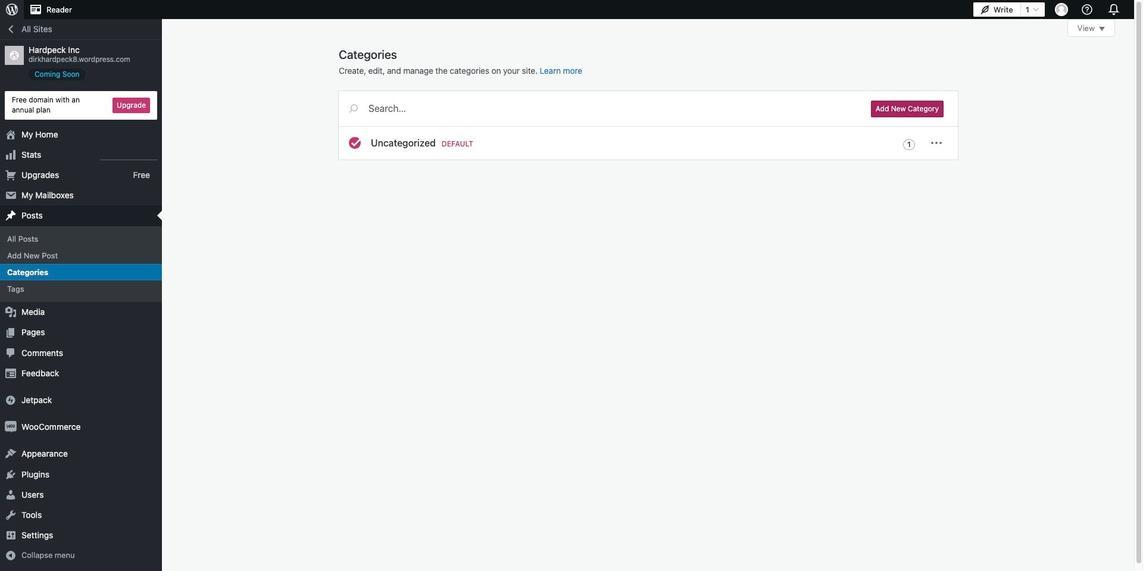 Task type: locate. For each thing, give the bounding box(es) containing it.
main content
[[339, 19, 1116, 160]]

closed image
[[1099, 27, 1105, 31]]

None search field
[[339, 91, 857, 126]]

uncategorized image
[[348, 136, 362, 150]]

help image
[[1080, 2, 1095, 17]]

my profile image
[[1055, 3, 1069, 16]]

toggle menu image
[[930, 136, 944, 150]]

highest hourly views 0 image
[[101, 152, 157, 160]]



Task type: vqa. For each thing, say whether or not it's contained in the screenshot.
My Profile icon
yes



Task type: describe. For each thing, give the bounding box(es) containing it.
manage your sites image
[[5, 2, 19, 17]]

open search image
[[339, 101, 369, 116]]

manage your notifications image
[[1106, 1, 1123, 18]]

img image
[[5, 421, 17, 433]]

Search search field
[[369, 91, 857, 126]]



